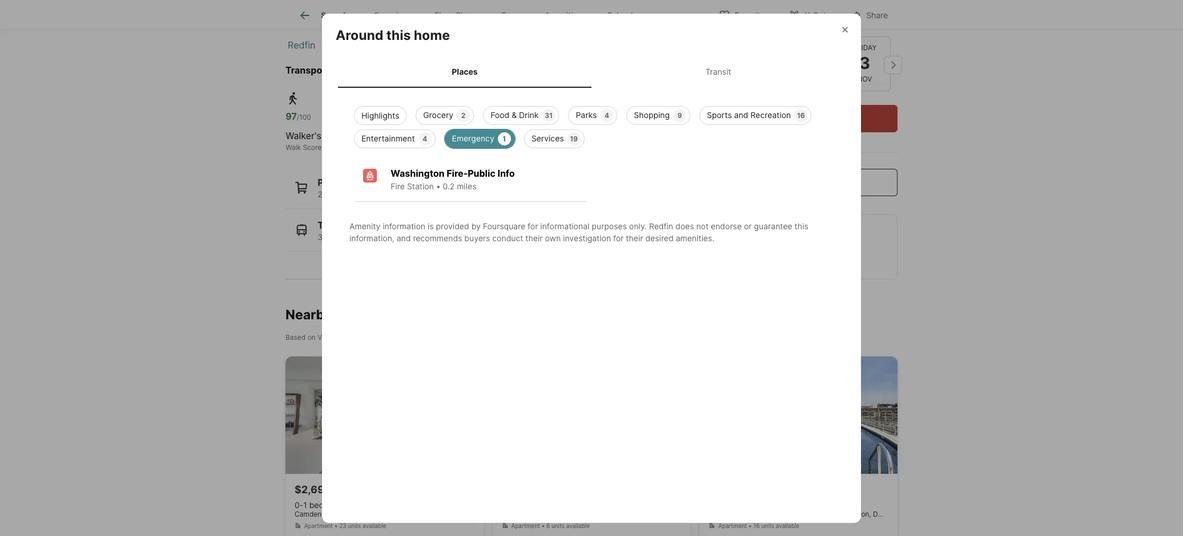 Task type: locate. For each thing, give the bounding box(es) containing it.
0 vertical spatial tab list
[[285, 0, 659, 29]]

this inside amenity information is provided by foursquare for informational purposes only. redfin does not endorse or guarantee this information, and recommends buyers conduct their own investigation for their desired amenities.
[[795, 222, 808, 231]]

desired
[[645, 234, 674, 243]]

transit down excellent
[[397, 143, 419, 152]]

2 horizontal spatial score
[[517, 143, 535, 152]]

wp-
[[641, 232, 657, 242]]

units down |
[[761, 523, 774, 530]]

1 horizontal spatial units
[[552, 523, 565, 530]]

1 81 /100 from the left
[[397, 111, 421, 122]]

apartment
[[304, 523, 333, 530], [511, 523, 540, 530], [718, 523, 747, 530]]

1 vertical spatial 2
[[318, 190, 322, 199]]

81 up excellent
[[397, 111, 407, 122]]

transit up sports
[[705, 67, 731, 76]]

1 horizontal spatial 16
[[797, 111, 805, 120]]

2 81 /100 from the left
[[501, 111, 526, 122]]

1 available from the left
[[363, 523, 386, 530]]

apartment • 6 units available
[[511, 523, 590, 530]]

1 horizontal spatial for
[[613, 234, 624, 243]]

redfin up am,
[[649, 222, 673, 231]]

1 score from the left
[[303, 143, 321, 152]]

14 up around this home
[[372, 5, 387, 21]]

23
[[339, 523, 346, 530]]

1 horizontal spatial this
[[795, 222, 808, 231]]

0 horizontal spatial /100
[[297, 113, 311, 122]]

tour
[[828, 6, 842, 15], [821, 113, 839, 124]]

view up columbia
[[336, 5, 368, 21]]

16
[[797, 111, 805, 120], [753, 523, 760, 530]]

1 horizontal spatial 2
[[461, 111, 466, 120]]

score for walker's
[[303, 143, 321, 152]]

information
[[383, 222, 425, 231]]

• for apartment • 16 units available
[[749, 523, 752, 530]]

1 vertical spatial tour
[[821, 113, 839, 124]]

/100 up walker's on the top left of page
[[297, 113, 311, 122]]

their down only.
[[626, 234, 643, 243]]

score down excellent
[[421, 143, 439, 152]]

green,
[[519, 232, 544, 242]]

1 vertical spatial places
[[318, 177, 347, 188]]

redfin up transportation
[[288, 39, 315, 51]]

® inside very bikeable bike score ®
[[535, 143, 540, 152]]

2 their from the left
[[626, 234, 643, 243]]

2 vertical spatial 4
[[423, 190, 429, 199]]

1 vertical spatial 1
[[303, 501, 307, 510]]

1 horizontal spatial transit
[[397, 143, 419, 152]]

self guided tour option
[[719, 0, 898, 25]]

units for 6
[[552, 523, 565, 530]]

1 horizontal spatial washington,
[[831, 510, 871, 519]]

2 units from the left
[[552, 523, 565, 530]]

90,
[[456, 232, 468, 242]]

for up green,
[[528, 222, 538, 231]]

by
[[471, 222, 481, 231]]

view
[[336, 5, 368, 21], [377, 65, 399, 76], [729, 226, 751, 237], [318, 333, 333, 342]]

2420
[[773, 510, 790, 519]]

tab list containing search
[[285, 0, 659, 29]]

list box containing grocery
[[345, 102, 838, 148]]

3 apartment from the left
[[718, 523, 747, 530]]

1 81 from the left
[[397, 111, 407, 122]]

available right 6
[[566, 523, 590, 530]]

0 horizontal spatial their
[[525, 234, 543, 243]]

tab list inside "around this home" dialog
[[336, 55, 847, 88]]

tab list
[[285, 0, 659, 29], [336, 55, 847, 88]]

0 horizontal spatial 1
[[303, 501, 307, 510]]

search
[[321, 10, 348, 20]]

this
[[386, 27, 411, 43], [795, 222, 808, 231]]

1 down food
[[503, 135, 506, 143]]

81 /100 up excellent
[[397, 111, 421, 122]]

search link
[[298, 9, 348, 22]]

places inside tab
[[452, 67, 478, 76]]

1 vertical spatial dc
[[873, 510, 883, 519]]

0 vertical spatial 4
[[605, 111, 609, 120]]

® inside walker's paradise walk score ®
[[321, 143, 326, 152]]

amenities.
[[676, 234, 714, 243]]

2 apartment from the left
[[511, 523, 540, 530]]

/100
[[297, 113, 311, 122], [407, 113, 421, 122], [512, 113, 526, 122]]

2 left groceries,
[[318, 190, 322, 199]]

emergency
[[452, 134, 494, 143]]

0 horizontal spatial around
[[285, 5, 333, 21]]

and inside list box
[[734, 110, 748, 120]]

0 horizontal spatial score
[[303, 143, 321, 152]]

2 up transit
[[461, 111, 466, 120]]

floor plans tab
[[422, 2, 489, 29]]

w47,
[[621, 232, 639, 242]]

4
[[605, 111, 609, 120], [423, 135, 427, 143], [423, 190, 429, 199]]

units right 23
[[348, 523, 361, 530]]

transit
[[438, 130, 466, 142]]

list box
[[345, 102, 838, 148]]

nearby
[[285, 307, 332, 323]]

2 horizontal spatial available
[[776, 523, 799, 530]]

places tab
[[338, 57, 592, 86]]

2 available from the left
[[566, 523, 590, 530]]

d32,
[[499, 232, 517, 242]]

dc up places tab
[[448, 39, 461, 51]]

tour right schedule
[[821, 113, 839, 124]]

81
[[397, 111, 407, 122], [501, 111, 512, 122]]

81 /100 up very
[[501, 111, 526, 122]]

2 horizontal spatial /100
[[512, 113, 526, 122]]

0 horizontal spatial and
[[397, 234, 411, 243]]

0 horizontal spatial dc
[[448, 39, 461, 51]]

1 inside list box
[[503, 135, 506, 143]]

around up redfin link
[[285, 5, 333, 21]]

1 horizontal spatial score
[[421, 143, 439, 152]]

washington
[[391, 168, 445, 179]]

1 ® from the left
[[321, 143, 326, 152]]

0 horizontal spatial 16
[[753, 523, 760, 530]]

0 horizontal spatial 81 /100
[[397, 111, 421, 122]]

camden
[[295, 510, 322, 519]]

score for very
[[517, 143, 535, 152]]

1 horizontal spatial and
[[734, 110, 748, 120]]

0 horizontal spatial 81
[[397, 111, 407, 122]]

1 horizontal spatial available
[[566, 523, 590, 530]]

view 14
[[729, 226, 764, 237]]

43,
[[370, 232, 383, 242]]

self guided tour list box
[[719, 0, 898, 25]]

® for paradise
[[321, 143, 326, 152]]

photo of 2420 14th st nw, washington, dc 20009 image
[[700, 357, 898, 474]]

1 horizontal spatial 81
[[501, 111, 512, 122]]

grocery
[[423, 110, 453, 120]]

4 left transit
[[423, 135, 427, 143]]

0 horizontal spatial this
[[386, 27, 411, 43]]

• for apartment • 6 units available
[[542, 523, 545, 530]]

/100 for very
[[512, 113, 526, 122]]

0 vertical spatial transit
[[705, 67, 731, 76]]

1 horizontal spatial 1
[[503, 135, 506, 143]]

public
[[468, 168, 495, 179]]

and
[[734, 110, 748, 120], [397, 234, 411, 243]]

1 horizontal spatial ®
[[439, 143, 444, 152]]

very bikeable bike score ®
[[501, 130, 560, 152]]

0 horizontal spatial ®
[[321, 143, 326, 152]]

2 /100 from the left
[[407, 113, 421, 122]]

only.
[[629, 222, 647, 231]]

0 vertical spatial this
[[386, 27, 411, 43]]

4 for entertainment
[[423, 135, 427, 143]]

dc
[[448, 39, 461, 51], [873, 510, 883, 519]]

14 right or
[[753, 226, 764, 237]]

information,
[[349, 234, 394, 243]]

1 vertical spatial for
[[613, 234, 624, 243]]

1 left beds
[[303, 501, 307, 510]]

1 units from the left
[[348, 523, 361, 530]]

4 for parks
[[605, 111, 609, 120]]

0 vertical spatial places
[[452, 67, 478, 76]]

2 horizontal spatial ®
[[535, 143, 540, 152]]

1 vertical spatial tab list
[[336, 55, 847, 88]]

view left guarantee
[[729, 226, 751, 237]]

2 inside places 2 groceries, 27 restaurants, 4 parks
[[318, 190, 322, 199]]

places 2 groceries, 27 restaurants, 4 parks
[[318, 177, 452, 199]]

score inside very bikeable bike score ®
[[517, 143, 535, 152]]

around this home
[[336, 27, 450, 43]]

0 vertical spatial 1
[[503, 135, 506, 143]]

and right sports
[[734, 110, 748, 120]]

2 horizontal spatial apartment
[[718, 523, 747, 530]]

excellent
[[397, 130, 436, 142]]

washington,
[[392, 39, 446, 51], [831, 510, 871, 519]]

0 horizontal spatial redfin
[[288, 39, 315, 51]]

1 horizontal spatial around
[[336, 27, 383, 43]]

units for 23
[[348, 523, 361, 530]]

available down 2420
[[776, 523, 799, 530]]

3 ® from the left
[[535, 143, 540, 152]]

0 horizontal spatial units
[[348, 523, 361, 530]]

this down overview
[[386, 27, 411, 43]]

guided
[[804, 6, 827, 15]]

h4,
[[561, 232, 574, 242]]

this right guarantee
[[795, 222, 808, 231]]

apartment for apartment • 23 units available
[[304, 523, 333, 530]]

informational
[[540, 222, 589, 231]]

0 vertical spatial 2
[[461, 111, 466, 120]]

score inside excellent transit transit score ®
[[421, 143, 439, 152]]

0 vertical spatial around
[[285, 5, 333, 21]]

/100 inside the 97 /100
[[297, 113, 311, 122]]

1
[[503, 135, 506, 143], [303, 501, 307, 510]]

® down paradise
[[321, 143, 326, 152]]

recommends
[[413, 234, 462, 243]]

$2,699+ 0-1 beds camden roosevelt
[[295, 484, 355, 519]]

score right bike
[[517, 143, 535, 152]]

around this home dialog
[[322, 13, 861, 523]]

1 /100 from the left
[[297, 113, 311, 122]]

2 vertical spatial transit
[[318, 220, 349, 231]]

0 vertical spatial for
[[528, 222, 538, 231]]

1 horizontal spatial their
[[626, 234, 643, 243]]

27
[[364, 190, 374, 199]]

/100 right food
[[512, 113, 526, 122]]

foursquare
[[483, 222, 525, 231]]

purposes
[[592, 222, 627, 231]]

their left h2,
[[525, 234, 543, 243]]

walker's
[[286, 130, 321, 142]]

x-out
[[805, 10, 826, 20]]

14
[[372, 5, 387, 21], [401, 65, 412, 76], [753, 226, 764, 237], [335, 333, 343, 342]]

4 left parks at the left top
[[423, 190, 429, 199]]

® down transit
[[439, 143, 444, 152]]

0 horizontal spatial available
[[363, 523, 386, 530]]

0 vertical spatial tour
[[828, 6, 842, 15]]

1 horizontal spatial places
[[452, 67, 478, 76]]

tab list containing places
[[336, 55, 847, 88]]

1 horizontal spatial /100
[[407, 113, 421, 122]]

friday 3 nov
[[853, 44, 877, 83]]

3 score from the left
[[517, 143, 535, 152]]

amenities
[[545, 10, 582, 20]]

3 units from the left
[[761, 523, 774, 530]]

1 vertical spatial and
[[397, 234, 411, 243]]

1 horizontal spatial redfin
[[649, 222, 673, 231]]

0 vertical spatial 16
[[797, 111, 805, 120]]

0 horizontal spatial apartment
[[304, 523, 333, 530]]

roosevelt
[[324, 510, 355, 519]]

dc left the 20009
[[873, 510, 883, 519]]

1 vertical spatial around
[[336, 27, 383, 43]]

2 ® from the left
[[439, 143, 444, 152]]

2 81 from the left
[[501, 111, 512, 122]]

0 horizontal spatial for
[[528, 222, 538, 231]]

around down search
[[336, 27, 383, 43]]

and inside amenity information is provided by foursquare for informational purposes only. redfin does not endorse or guarantee this information, and recommends buyers conduct their own investigation for their desired amenities.
[[397, 234, 411, 243]]

around inside around this home element
[[336, 27, 383, 43]]

places for places
[[452, 67, 478, 76]]

81 /100 for excellent
[[397, 111, 421, 122]]

amenities tab
[[532, 2, 594, 29]]

1 vertical spatial this
[[795, 222, 808, 231]]

available for apartment • 6 units available
[[566, 523, 590, 530]]

score down walker's on the top left of page
[[303, 143, 321, 152]]

/100 up excellent
[[407, 113, 421, 122]]

0 vertical spatial washington,
[[392, 39, 446, 51]]

transit inside tab
[[705, 67, 731, 76]]

64,
[[442, 232, 454, 242]]

food
[[491, 110, 509, 120]]

or
[[744, 222, 752, 231]]

2 score from the left
[[421, 143, 439, 152]]

9
[[678, 111, 682, 120]]

for down purposes
[[613, 234, 624, 243]]

endorse
[[711, 222, 742, 231]]

transportation
[[285, 65, 352, 76]]

walker's paradise walk score ®
[[286, 130, 361, 152]]

| 2420 14th st nw, washington, dc 20009
[[769, 510, 906, 519]]

1 horizontal spatial 81 /100
[[501, 111, 526, 122]]

transit
[[705, 67, 731, 76], [397, 143, 419, 152], [318, 220, 349, 231]]

63,
[[427, 232, 439, 242]]

1 vertical spatial transit
[[397, 143, 419, 152]]

score
[[303, 143, 321, 152], [421, 143, 439, 152], [517, 143, 535, 152]]

0 horizontal spatial transit
[[318, 220, 349, 231]]

places down washington, dc
[[452, 67, 478, 76]]

92,
[[470, 232, 482, 242]]

2 horizontal spatial transit
[[705, 67, 731, 76]]

1 horizontal spatial apartment
[[511, 523, 540, 530]]

2 horizontal spatial units
[[761, 523, 774, 530]]

redfin link
[[288, 39, 315, 51]]

places inside places 2 groceries, 27 restaurants, 4 parks
[[318, 177, 347, 188]]

amenity information is provided by foursquare for informational purposes only. redfin does not endorse or guarantee this information, and recommends buyers conduct their own investigation for their desired amenities.
[[349, 222, 808, 243]]

transit up 305,
[[318, 220, 349, 231]]

services
[[531, 134, 564, 143]]

3 /100 from the left
[[512, 113, 526, 122]]

view right on
[[318, 333, 333, 342]]

0 horizontal spatial 2
[[318, 190, 322, 199]]

groceries,
[[325, 190, 362, 199]]

® inside excellent transit transit score ®
[[439, 143, 444, 152]]

0 vertical spatial and
[[734, 110, 748, 120]]

available right 23
[[363, 523, 386, 530]]

0 horizontal spatial places
[[318, 177, 347, 188]]

1 vertical spatial redfin
[[649, 222, 673, 231]]

places up groceries,
[[318, 177, 347, 188]]

14th
[[791, 510, 806, 519]]

units right 6
[[552, 523, 565, 530]]

parks
[[576, 110, 597, 120]]

81 /100 for very
[[501, 111, 526, 122]]

and down information
[[397, 234, 411, 243]]

tour right out
[[828, 6, 842, 15]]

81 up very
[[501, 111, 512, 122]]

transit inside transit 305, 325, 42, 43, 52, 54, 59, 63, 64, 90, 92, 96, d32, green, h2, h4, h8, s2, s9, w47, wp-am, yellow
[[318, 220, 349, 231]]

investigation
[[563, 234, 611, 243]]

•
[[436, 182, 441, 191], [335, 523, 338, 530], [542, 523, 545, 530], [749, 523, 752, 530]]

0 vertical spatial redfin
[[288, 39, 315, 51]]

transit tab
[[592, 57, 845, 86]]

4 right parks
[[605, 111, 609, 120]]

1 apartment from the left
[[304, 523, 333, 530]]

® down bikeable
[[535, 143, 540, 152]]

1 vertical spatial 4
[[423, 135, 427, 143]]

apartment • 16 units available
[[718, 523, 799, 530]]

3 available from the left
[[776, 523, 799, 530]]

1 horizontal spatial dc
[[873, 510, 883, 519]]

score inside walker's paradise walk score ®
[[303, 143, 321, 152]]



Task type: vqa. For each thing, say whether or not it's contained in the screenshot.
The Apartment • 16 Units Available
yes



Task type: describe. For each thing, give the bounding box(es) containing it.
parks
[[431, 190, 452, 199]]

washington, dc link
[[392, 39, 461, 51]]

self
[[789, 6, 802, 15]]

am,
[[657, 232, 672, 242]]

transit inside excellent transit transit score ®
[[397, 143, 419, 152]]

97 /100
[[286, 111, 311, 122]]

fire-
[[447, 168, 468, 179]]

transportation near view 14
[[285, 65, 412, 76]]

tour inside 'option'
[[828, 6, 842, 15]]

excellent transit transit score ®
[[397, 130, 466, 152]]

/100 for excellent
[[407, 113, 421, 122]]

schedule tour button
[[719, 105, 898, 132]]

units for 16
[[761, 523, 774, 530]]

plans
[[456, 10, 476, 20]]

s9,
[[606, 232, 618, 242]]

14 down nearby rentals
[[335, 333, 343, 342]]

friday
[[853, 44, 877, 52]]

54,
[[399, 232, 411, 242]]

beds
[[309, 501, 328, 510]]

washington fire-public info fire station • 0.2 miles
[[391, 168, 515, 191]]

around for around this home
[[336, 27, 383, 43]]

1 their from the left
[[525, 234, 543, 243]]

based on view 14
[[285, 333, 343, 342]]

on
[[308, 333, 316, 342]]

buyers
[[464, 234, 490, 243]]

not
[[696, 222, 709, 231]]

bike
[[501, 143, 515, 152]]

schools
[[607, 10, 637, 20]]

entertainment
[[361, 134, 415, 143]]

® for transit
[[439, 143, 444, 152]]

restaurants,
[[376, 190, 421, 199]]

0 vertical spatial dc
[[448, 39, 461, 51]]

16 inside list box
[[797, 111, 805, 120]]

x-out button
[[779, 3, 836, 26]]

favorite
[[735, 10, 765, 20]]

19
[[570, 135, 578, 143]]

apartment for apartment • 6 units available
[[511, 523, 540, 530]]

station
[[407, 182, 434, 191]]

favorite button
[[709, 3, 774, 26]]

1 vertical spatial washington,
[[831, 510, 871, 519]]

schedule tour
[[777, 113, 839, 124]]

score for excellent
[[421, 143, 439, 152]]

sports and recreation
[[707, 110, 791, 120]]

31
[[545, 111, 553, 120]]

4 inside places 2 groceries, 27 restaurants, 4 parks
[[423, 190, 429, 199]]

rentals
[[335, 307, 380, 323]]

apartment • 23 units available
[[304, 523, 386, 530]]

h2,
[[546, 232, 559, 242]]

shopping
[[634, 110, 670, 120]]

|
[[769, 510, 771, 519]]

fire
[[391, 182, 405, 191]]

available for apartment • 23 units available
[[363, 523, 386, 530]]

self guided tour
[[789, 6, 842, 15]]

• for apartment • 23 units available
[[335, 523, 338, 530]]

near
[[354, 65, 375, 76]]

52,
[[385, 232, 397, 242]]

redfin inside amenity information is provided by foursquare for informational purposes only. redfin does not endorse or guarantee this information, and recommends buyers conduct their own investigation for their desired amenities.
[[649, 222, 673, 231]]

81 for very
[[501, 111, 512, 122]]

overview tab
[[361, 2, 422, 29]]

provided
[[436, 222, 469, 231]]

list box inside "around this home" dialog
[[345, 102, 838, 148]]

home
[[414, 27, 450, 43]]

2 inside "around this home" dialog
[[461, 111, 466, 120]]

is
[[428, 222, 434, 231]]

schedule
[[777, 113, 819, 124]]

places for places 2 groceries, 27 restaurants, 4 parks
[[318, 177, 347, 188]]

81 for excellent
[[397, 111, 407, 122]]

14 down washington, dc 'link'
[[401, 65, 412, 76]]

6
[[546, 523, 550, 530]]

nearby rentals
[[285, 307, 380, 323]]

recreation
[[751, 110, 791, 120]]

overview
[[374, 10, 409, 20]]

• inside washington fire-public info fire station • 0.2 miles
[[436, 182, 441, 191]]

photo of 2101 16th st nw, washington, dc 20009 image
[[285, 357, 483, 474]]

x-
[[805, 10, 813, 20]]

0 horizontal spatial washington,
[[392, 39, 446, 51]]

amenity
[[349, 222, 380, 231]]

tour inside button
[[821, 113, 839, 124]]

transit 305, 325, 42, 43, 52, 54, 59, 63, 64, 90, 92, 96, d32, green, h2, h4, h8, s2, s9, w47, wp-am, yellow
[[318, 220, 698, 242]]

conduct
[[492, 234, 523, 243]]

view right near
[[377, 65, 399, 76]]

drink
[[519, 110, 539, 120]]

very
[[501, 130, 521, 142]]

® for bikeable
[[535, 143, 540, 152]]

next image
[[884, 56, 902, 74]]

$2,699+
[[295, 484, 338, 496]]

s2,
[[592, 232, 604, 242]]

own
[[545, 234, 561, 243]]

&
[[512, 110, 517, 120]]

1 inside $2,699+ 0-1 beds camden roosevelt
[[303, 501, 307, 510]]

/100 for walker's
[[297, 113, 311, 122]]

nov
[[857, 75, 872, 83]]

yellow
[[674, 232, 698, 242]]

1 vertical spatial 16
[[753, 523, 760, 530]]

sports
[[707, 110, 732, 120]]

transit for transit
[[705, 67, 731, 76]]

around this home element
[[336, 13, 464, 44]]

bikeable
[[524, 130, 560, 142]]

transit for transit 305, 325, 42, 43, 52, 54, 59, 63, 64, 90, 92, 96, d32, green, h2, h4, h8, s2, s9, w47, wp-am, yellow
[[318, 220, 349, 231]]

share
[[866, 10, 888, 20]]

20009
[[885, 510, 906, 519]]

fees tab
[[489, 2, 532, 29]]

325,
[[337, 232, 354, 242]]

apartment for apartment • 16 units available
[[718, 523, 747, 530]]

paradise
[[324, 130, 361, 142]]

fees
[[501, 10, 519, 20]]

3
[[859, 54, 870, 74]]

schools tab
[[594, 2, 650, 29]]

around for around view 14
[[285, 5, 333, 21]]

around view 14
[[285, 5, 387, 21]]

available for apartment • 16 units available
[[776, 523, 799, 530]]

floor
[[435, 10, 454, 20]]



